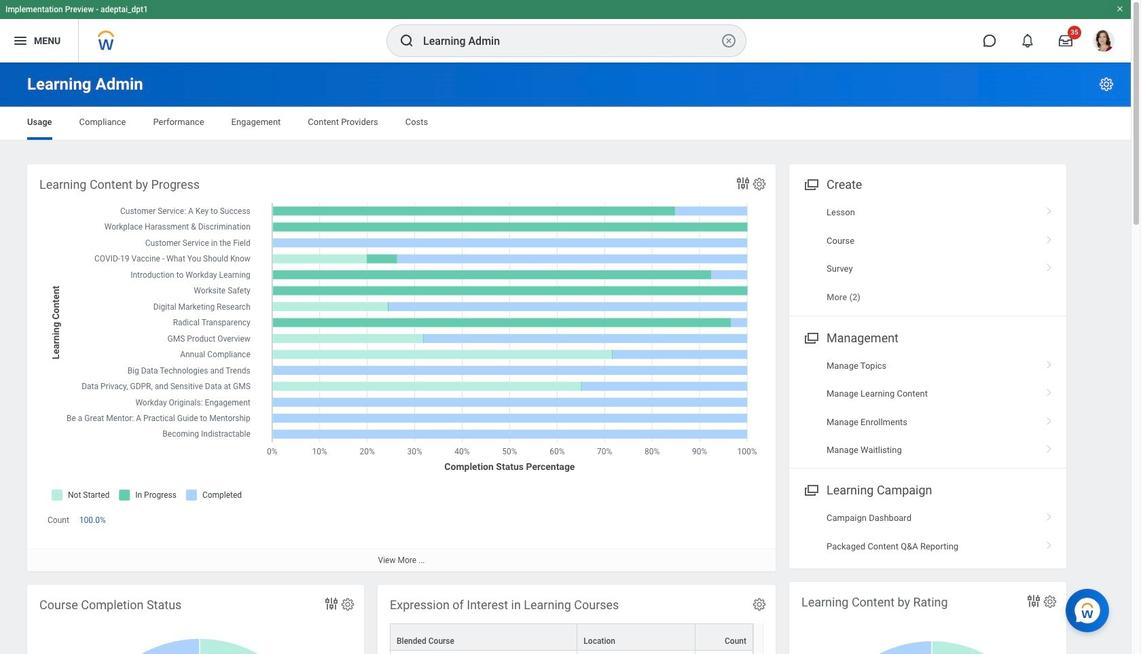 Task type: vqa. For each thing, say whether or not it's contained in the screenshot.
Search Workday search box
yes



Task type: describe. For each thing, give the bounding box(es) containing it.
1 row from the top
[[390, 624, 753, 651]]

configure and view chart data image for configure course completion status icon
[[323, 596, 340, 612]]

configure expression of interest in learning courses image
[[752, 597, 767, 612]]

1 chevron right image from the top
[[1041, 202, 1058, 216]]

search image
[[399, 33, 415, 49]]

configure learning content by progress image
[[752, 177, 767, 192]]

1 chevron right image from the top
[[1041, 231, 1058, 244]]

3 chevron right image from the top
[[1041, 384, 1058, 397]]

2 chevron right image from the top
[[1041, 356, 1058, 369]]

close environment banner image
[[1116, 5, 1124, 13]]

2 list from the top
[[789, 352, 1066, 464]]

learning content by progress element
[[27, 164, 776, 571]]

inbox large image
[[1059, 34, 1072, 48]]

course completion status element
[[27, 585, 364, 654]]

2 cell from the left
[[578, 651, 695, 654]]

configure course completion status image
[[340, 597, 355, 612]]

profile logan mcneil image
[[1093, 30, 1115, 54]]

5 chevron right image from the top
[[1041, 440, 1058, 454]]

6 chevron right image from the top
[[1041, 508, 1058, 522]]

3 list from the top
[[789, 504, 1066, 561]]



Task type: locate. For each thing, give the bounding box(es) containing it.
1 vertical spatial list
[[789, 352, 1066, 464]]

tab list
[[14, 107, 1117, 140]]

menu group image
[[801, 175, 820, 193], [801, 328, 820, 346], [801, 480, 820, 499]]

1 menu group image from the top
[[801, 175, 820, 193]]

list
[[789, 198, 1066, 311], [789, 352, 1066, 464], [789, 504, 1066, 561]]

4 chevron right image from the top
[[1041, 412, 1058, 426]]

2 vertical spatial menu group image
[[801, 480, 820, 499]]

7 chevron right image from the top
[[1041, 536, 1058, 550]]

banner
[[0, 0, 1131, 62]]

1 horizontal spatial configure and view chart data image
[[735, 175, 751, 192]]

configure and view chart data image inside course completion status element
[[323, 596, 340, 612]]

x circle image
[[721, 33, 737, 49]]

configure and view chart data image left configure course completion status icon
[[323, 596, 340, 612]]

0 horizontal spatial configure and view chart data image
[[323, 596, 340, 612]]

Search Workday  search field
[[423, 26, 718, 56]]

2 chevron right image from the top
[[1041, 259, 1058, 272]]

menu group image for 1st list from the bottom of the page
[[801, 480, 820, 499]]

1 cell from the left
[[390, 651, 578, 654]]

1 vertical spatial chevron right image
[[1041, 356, 1058, 369]]

chevron right image
[[1041, 231, 1058, 244], [1041, 356, 1058, 369]]

configure and view chart data image
[[735, 175, 751, 192], [323, 596, 340, 612]]

3 menu group image from the top
[[801, 480, 820, 499]]

1 vertical spatial menu group image
[[801, 328, 820, 346]]

row
[[390, 624, 753, 651], [390, 651, 753, 654]]

configure and view chart data image for the configure learning content by progress icon at top right
[[735, 175, 751, 192]]

configure and view chart data image left the configure learning content by progress icon at top right
[[735, 175, 751, 192]]

menu group image for 3rd list from the bottom of the page
[[801, 175, 820, 193]]

learning content by rating element
[[789, 582, 1066, 654]]

3 cell from the left
[[695, 651, 753, 654]]

chevron right image
[[1041, 202, 1058, 216], [1041, 259, 1058, 272], [1041, 384, 1058, 397], [1041, 412, 1058, 426], [1041, 440, 1058, 454], [1041, 508, 1058, 522], [1041, 536, 1058, 550]]

1 list from the top
[[789, 198, 1066, 311]]

0 vertical spatial configure and view chart data image
[[735, 175, 751, 192]]

configure and view chart data image inside the learning content by progress element
[[735, 175, 751, 192]]

0 vertical spatial chevron right image
[[1041, 231, 1058, 244]]

2 vertical spatial list
[[789, 504, 1066, 561]]

configure this page image
[[1098, 76, 1115, 92]]

justify image
[[12, 33, 29, 49]]

0 vertical spatial list
[[789, 198, 1066, 311]]

2 menu group image from the top
[[801, 328, 820, 346]]

cell
[[390, 651, 578, 654], [578, 651, 695, 654], [695, 651, 753, 654]]

0 vertical spatial menu group image
[[801, 175, 820, 193]]

main content
[[0, 62, 1131, 654]]

2 row from the top
[[390, 651, 753, 654]]

menu group image for second list from the bottom
[[801, 328, 820, 346]]

1 vertical spatial configure and view chart data image
[[323, 596, 340, 612]]

expression of interest in learning courses element
[[378, 585, 776, 654]]

notifications large image
[[1021, 34, 1034, 48]]



